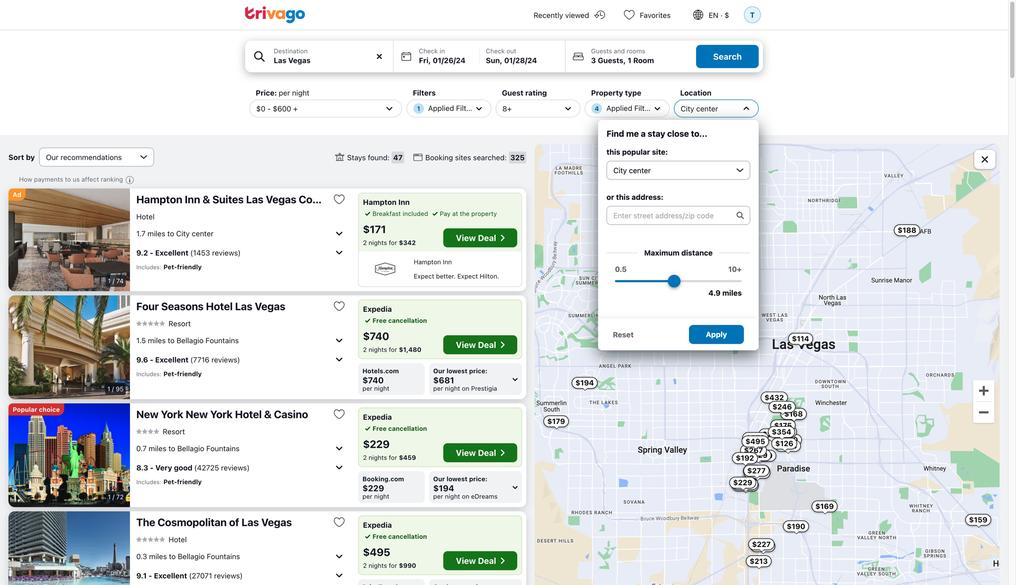 Task type: describe. For each thing, give the bounding box(es) containing it.
guests
[[592, 47, 613, 55]]

excellent for seasons
[[155, 356, 189, 364]]

for for $171
[[389, 239, 397, 247]]

pay at the property button
[[431, 209, 497, 219]]

9.2
[[136, 249, 148, 257]]

$277 button
[[744, 466, 770, 477]]

miles right 4.9 on the right of page
[[723, 289, 742, 298]]

cancellation for $740
[[389, 317, 427, 325]]

nights for $495
[[369, 563, 387, 570]]

hotel inside button
[[235, 409, 262, 421]]

maximum
[[645, 249, 680, 258]]

0 vertical spatial this
[[607, 148, 621, 157]]

1 inside guests and rooms 3 guests, 1 room
[[628, 56, 632, 65]]

friendly for inn
[[177, 264, 202, 271]]

hotel up 0.3 miles to bellagio fountains
[[169, 536, 187, 545]]

lowest for $740
[[447, 368, 468, 375]]

$432
[[765, 394, 785, 402]]

Destination search field
[[274, 55, 387, 66]]

search button
[[697, 45, 759, 68]]

reviews) for &
[[212, 249, 241, 257]]

$152
[[736, 479, 754, 488]]

per inside hotels.com $740 per night
[[363, 385, 373, 393]]

0 horizontal spatial filters
[[413, 89, 436, 97]]

$188 button
[[895, 225, 921, 236]]

recently
[[534, 11, 564, 20]]

city inside button
[[176, 229, 190, 238]]

hotel up 1.7 on the top
[[136, 212, 155, 221]]

edreams
[[471, 493, 498, 501]]

9.6 - excellent (7716 reviews)
[[136, 356, 240, 364]]

guest rating
[[502, 89, 547, 97]]

for for $229
[[389, 455, 397, 462]]

find me a stay close to...
[[607, 129, 708, 139]]

filters for filters
[[456, 104, 477, 113]]

0.7 miles to bellagio fountains
[[136, 445, 240, 453]]

2 for $229
[[363, 455, 367, 462]]

resort for second resort button from the bottom of the page
[[169, 320, 191, 328]]

1.5 miles to bellagio fountains button
[[136, 332, 346, 349]]

$171 button
[[782, 409, 806, 420]]

deal for $495
[[478, 557, 497, 567]]

$267
[[745, 447, 764, 455]]

nights for $740
[[369, 346, 387, 354]]

find
[[607, 129, 625, 139]]

expedia for $495
[[363, 521, 392, 530]]

our for $229
[[434, 476, 445, 483]]

$190
[[787, 523, 806, 531]]

$572 button
[[743, 433, 769, 445]]

$192 button
[[733, 453, 758, 465]]

suites
[[213, 193, 244, 206]]

cancellation for $495
[[389, 534, 427, 541]]

apply
[[706, 331, 728, 339]]

deal for $229
[[478, 448, 497, 459]]

per up $600
[[279, 89, 290, 97]]

in
[[440, 47, 445, 55]]

includes: for four
[[136, 371, 161, 378]]

10
[[729, 265, 738, 274]]

favorites
[[640, 11, 671, 20]]

9.2 - excellent (1453 reviews)
[[136, 249, 241, 257]]

property
[[592, 89, 624, 97]]

1.5
[[136, 336, 146, 345]]

popular
[[623, 148, 651, 157]]

booking sites searched: 325
[[426, 153, 525, 162]]

included
[[403, 210, 429, 218]]

4.9 miles
[[709, 289, 742, 298]]

$495 button
[[742, 436, 770, 448]]

1 horizontal spatial inn
[[399, 198, 410, 207]]

night up $0 - $600 +
[[292, 89, 310, 97]]

per inside our lowest price: $194 per night on edreams
[[434, 493, 444, 501]]

- for york
[[150, 464, 154, 473]]

$246
[[773, 403, 793, 412]]

1.7
[[136, 229, 146, 238]]

popular choice
[[13, 406, 60, 414]]

2 hotel button from the top
[[136, 536, 187, 545]]

2 for $495
[[363, 563, 367, 570]]

2 nights for $342
[[363, 239, 416, 247]]

out
[[507, 47, 517, 55]]

$168 button
[[781, 409, 807, 420]]

check for sun,
[[486, 47, 505, 55]]

found:
[[368, 153, 390, 162]]

search
[[714, 52, 742, 62]]

the cosmopolitan of las vegas button
[[136, 516, 325, 530]]

9.6
[[136, 356, 148, 364]]

night inside our lowest price: $194 per night on edreams
[[445, 493, 460, 501]]

booking
[[426, 153, 453, 162]]

to for four
[[168, 336, 175, 345]]

breakfast included
[[373, 210, 429, 218]]

convention
[[299, 193, 356, 206]]

to inside button
[[65, 176, 71, 183]]

our lowest price: $194 per night on edreams
[[434, 476, 498, 501]]

hampton inn & suites las vegas convention center, nv, (las vegas, usa) image
[[8, 189, 130, 292]]

1.7 miles to city center button
[[136, 225, 346, 242]]

to for the
[[169, 553, 176, 561]]

view deal for $229
[[456, 448, 497, 459]]

74
[[116, 278, 124, 285]]

$0 - $600 +
[[256, 104, 298, 113]]

deal for $740
[[478, 340, 497, 350]]

1 resort button from the top
[[136, 319, 191, 329]]

bellagio for york
[[177, 445, 204, 453]]

1 / 74
[[108, 278, 124, 285]]

$126
[[776, 440, 794, 448]]

new york new york hotel & casino
[[136, 409, 308, 421]]

$600
[[273, 104, 291, 113]]

1 expect from the left
[[414, 273, 435, 280]]

8.3 - very good (42725 reviews)
[[136, 464, 250, 473]]

2 york from the left
[[210, 409, 233, 421]]

1 down fri,
[[417, 105, 421, 112]]

free for $740
[[373, 317, 387, 325]]

1 for new york new york hotel & casino
[[108, 494, 111, 501]]

friendly for york
[[177, 479, 202, 486]]

(27071
[[189, 572, 212, 581]]

/ for hampton inn & suites las vegas convention center, nv
[[113, 278, 115, 285]]

view for $171
[[456, 233, 476, 243]]

$209
[[736, 482, 756, 491]]

ad
[[13, 191, 21, 199]]

$740 button
[[745, 468, 771, 479]]

0 vertical spatial $213 button
[[772, 427, 798, 438]]

includes: pet-friendly for inn
[[136, 264, 202, 271]]

prestigia
[[471, 385, 498, 393]]

$197 button
[[751, 541, 776, 553]]

clear image
[[375, 52, 384, 61]]

$175 button
[[771, 420, 796, 432]]

includes: pet-friendly for york
[[136, 479, 202, 486]]

recently viewed
[[534, 11, 590, 20]]

1 vertical spatial hampton inn
[[414, 259, 452, 266]]

$192
[[736, 454, 755, 463]]

$171 for $171 $175
[[786, 410, 803, 419]]

las for hotel
[[235, 300, 253, 313]]

1 / 72
[[108, 494, 124, 501]]

reviews) down 0.7 miles to bellagio fountains 'button'
[[221, 464, 250, 473]]

& inside button
[[264, 409, 272, 421]]

1.5 miles to bellagio fountains
[[136, 336, 239, 345]]

hampton inn & suites las vegas convention center, nv button
[[136, 193, 410, 206]]

2 nights for $990
[[363, 563, 417, 570]]

$163 button
[[733, 479, 759, 491]]

en
[[709, 11, 719, 20]]

view for $229
[[456, 448, 476, 459]]

01/26/24
[[433, 56, 466, 65]]

hilton.
[[480, 273, 500, 280]]

free cancellation for $495
[[373, 534, 427, 541]]

$572
[[747, 434, 765, 443]]

$354
[[772, 428, 792, 437]]

0 horizontal spatial +
[[293, 104, 298, 113]]

- for cosmopolitan
[[149, 572, 152, 581]]

- for inn
[[150, 249, 153, 257]]

$740 inside button
[[748, 469, 767, 478]]

rooms
[[627, 47, 646, 55]]

the
[[136, 517, 155, 529]]

$159
[[970, 516, 988, 525]]

$171 $175
[[775, 410, 803, 430]]

on for $740
[[462, 385, 470, 393]]

$681
[[434, 376, 455, 386]]

miles for new york new york hotel & casino
[[149, 445, 167, 453]]

en · $
[[709, 11, 730, 20]]

new york new york hotel & casino, (las vegas, usa) image
[[8, 404, 130, 508]]

booking.com $229 per night
[[363, 476, 404, 501]]

hampton inside hampton inn & suites las vegas convention center, nv button
[[136, 193, 183, 206]]

$740 inside hotels.com $740 per night
[[363, 376, 384, 386]]

1 vertical spatial $213 button
[[747, 556, 772, 568]]

maximum distance slider
[[669, 275, 681, 288]]

inn inside button
[[185, 193, 200, 206]]

applied filters for property type
[[607, 104, 656, 113]]

hotels.com $740 per night
[[363, 368, 399, 393]]

$495 for $495
[[363, 547, 391, 559]]

expedia for $740
[[363, 305, 392, 314]]

las for of
[[242, 517, 259, 529]]

check for fri,
[[419, 47, 438, 55]]

reset
[[613, 331, 634, 339]]

price:
[[256, 89, 277, 97]]

applied filters for filters
[[429, 104, 477, 113]]

to for hampton
[[167, 229, 174, 238]]

$194 button
[[572, 378, 598, 389]]

bellagio for seasons
[[177, 336, 204, 345]]

- for seasons
[[150, 356, 154, 364]]

$169 button
[[812, 501, 838, 513]]

free cancellation for $229
[[373, 425, 427, 433]]

trivago logo image
[[245, 6, 306, 23]]

pet- for inn
[[164, 264, 177, 271]]

free cancellation button for $495
[[363, 533, 427, 542]]

view deal button for $740
[[444, 336, 518, 355]]

0 horizontal spatial hampton inn
[[363, 198, 410, 207]]

for for $495
[[389, 563, 397, 570]]

very
[[156, 464, 172, 473]]



Task type: locate. For each thing, give the bounding box(es) containing it.
affect
[[82, 176, 99, 183]]

fri,
[[419, 56, 431, 65]]

2 applied filters from the left
[[607, 104, 656, 113]]

1 york from the left
[[161, 409, 183, 421]]

reviews) down the 0.3 miles to bellagio fountains button
[[214, 572, 243, 581]]

2 vertical spatial cancellation
[[389, 534, 427, 541]]

2 includes: from the top
[[136, 371, 161, 378]]

1 vertical spatial includes:
[[136, 371, 161, 378]]

2 vertical spatial las
[[242, 517, 259, 529]]

the
[[460, 210, 470, 218]]

deal for $171
[[478, 233, 497, 243]]

$495 up 2 nights for $990
[[363, 547, 391, 559]]

how payments to us affect ranking button
[[19, 176, 137, 187]]

0 horizontal spatial center
[[192, 229, 214, 238]]

reviews) for of
[[214, 572, 243, 581]]

las up 1.5 miles to bellagio fountains button
[[235, 300, 253, 313]]

2 left $990
[[363, 563, 367, 570]]

bellagio inside the 0.3 miles to bellagio fountains button
[[178, 553, 205, 561]]

free up 2 nights for $1,480
[[373, 317, 387, 325]]

2 nights from the top
[[369, 346, 387, 354]]

0 vertical spatial bellagio
[[177, 336, 204, 345]]

0 horizontal spatial $171
[[363, 223, 386, 236]]

check up sun,
[[486, 47, 505, 55]]

1 new from the left
[[136, 409, 159, 421]]

1 vertical spatial las
[[235, 300, 253, 313]]

Enter street address/zip code field
[[608, 207, 750, 225]]

0 vertical spatial on
[[462, 385, 470, 393]]

or this address:
[[607, 193, 664, 202]]

1 down rooms
[[628, 56, 632, 65]]

hampton up better.
[[414, 259, 441, 266]]

vegas right of
[[262, 517, 292, 529]]

3 pet- from the top
[[164, 479, 177, 486]]

includes: for hampton
[[136, 264, 161, 271]]

1 applied from the left
[[429, 104, 454, 113]]

3 includes: pet-friendly from the top
[[136, 479, 202, 486]]

4 nights from the top
[[369, 563, 387, 570]]

2 deal from the top
[[478, 340, 497, 350]]

me
[[627, 129, 639, 139]]

3 free from the top
[[373, 534, 387, 541]]

viewed
[[566, 11, 590, 20]]

the cosmopolitan of las vegas, (las vegas, usa) image
[[8, 512, 130, 586]]

$1,480
[[399, 346, 422, 354]]

1 includes: from the top
[[136, 264, 161, 271]]

map region
[[535, 144, 1001, 586]]

2 price: from the top
[[470, 476, 488, 483]]

price: inside the "our lowest price: $681 per night on prestigia"
[[470, 368, 488, 375]]

1 check from the left
[[419, 47, 438, 55]]

this
[[607, 148, 621, 157], [617, 193, 630, 202]]

$213 for the bottom $213 button
[[750, 558, 768, 566]]

on
[[462, 385, 470, 393], [462, 493, 470, 501]]

0 vertical spatial /
[[113, 278, 115, 285]]

to left the us at top left
[[65, 176, 71, 183]]

this down find at the top of the page
[[607, 148, 621, 157]]

fountains for of
[[207, 553, 240, 561]]

reviews) down 1.5 miles to bellagio fountains button
[[212, 356, 240, 364]]

view deal for $495
[[456, 557, 497, 567]]

view deal button for $495
[[444, 552, 518, 571]]

t button
[[742, 0, 764, 30]]

47
[[394, 153, 403, 162]]

check inside the check out sun, 01/28/24
[[486, 47, 505, 55]]

$175
[[775, 422, 793, 430]]

1 vertical spatial $171
[[786, 410, 803, 419]]

free cancellation button for $229
[[363, 424, 427, 434]]

1 horizontal spatial center
[[697, 104, 719, 113]]

miles right 1.7 on the top
[[148, 229, 165, 238]]

1 vertical spatial +
[[738, 265, 742, 274]]

1 horizontal spatial york
[[210, 409, 233, 421]]

3 includes: from the top
[[136, 479, 161, 486]]

2 horizontal spatial filters
[[635, 104, 656, 113]]

+ right $600
[[293, 104, 298, 113]]

1 view deal from the top
[[456, 233, 497, 243]]

2 vertical spatial expedia
[[363, 521, 392, 530]]

a
[[641, 129, 646, 139]]

our lowest price: $681 per night on prestigia
[[434, 368, 498, 393]]

2 new from the left
[[186, 409, 208, 421]]

2 vertical spatial includes:
[[136, 479, 161, 486]]

4 2 from the top
[[363, 563, 367, 570]]

1 horizontal spatial filters
[[456, 104, 477, 113]]

new up 0.7 miles to bellagio fountains at the left bottom
[[186, 409, 208, 421]]

center down location
[[697, 104, 719, 113]]

applied for filters
[[429, 104, 454, 113]]

includes: pet-friendly for seasons
[[136, 371, 202, 378]]

check inside check in fri, 01/26/24
[[419, 47, 438, 55]]

2 expect from the left
[[458, 273, 478, 280]]

per inside the "our lowest price: $681 per night on prestigia"
[[434, 385, 444, 393]]

resort button down 'four'
[[136, 319, 191, 329]]

hampton up breakfast
[[363, 198, 397, 207]]

miles for four seasons hotel las vegas
[[148, 336, 166, 345]]

price: up prestigia
[[470, 368, 488, 375]]

for left $1,480
[[389, 346, 397, 354]]

1 left the 95
[[107, 386, 110, 393]]

lowest for $229
[[447, 476, 468, 483]]

per left prestigia
[[434, 385, 444, 393]]

pet- down 9.2 - excellent (1453 reviews)
[[164, 264, 177, 271]]

per inside booking.com $229 per night
[[363, 493, 373, 501]]

friendly down 8.3 - very good (42725 reviews)
[[177, 479, 202, 486]]

pet- for york
[[164, 479, 177, 486]]

view deal button
[[444, 229, 518, 248], [444, 336, 518, 355], [444, 444, 518, 463], [444, 552, 518, 571]]

$126 button
[[772, 438, 798, 450]]

hampton inn up breakfast
[[363, 198, 410, 207]]

·
[[721, 11, 723, 20]]

sort
[[8, 153, 24, 162]]

las inside "button"
[[242, 517, 259, 529]]

1 vertical spatial this
[[617, 193, 630, 202]]

0 horizontal spatial inn
[[185, 193, 200, 206]]

1 vertical spatial /
[[112, 386, 114, 393]]

3 view deal from the top
[[456, 448, 497, 459]]

inn left suites
[[185, 193, 200, 206]]

0 vertical spatial expedia
[[363, 305, 392, 314]]

0 vertical spatial $495
[[746, 438, 766, 446]]

on inside our lowest price: $194 per night on edreams
[[462, 493, 470, 501]]

2 vertical spatial friendly
[[177, 479, 202, 486]]

hotel right seasons
[[206, 300, 233, 313]]

- right $0
[[268, 104, 271, 113]]

$152 button
[[733, 478, 758, 490]]

filters down fri,
[[413, 89, 436, 97]]

1 our from the top
[[434, 368, 445, 375]]

2 view deal button from the top
[[444, 336, 518, 355]]

free for $229
[[373, 425, 387, 433]]

fountains inside 'button'
[[206, 445, 240, 453]]

2 free cancellation from the top
[[373, 425, 427, 433]]

expect left hilton.
[[458, 273, 478, 280]]

cancellation up $459
[[389, 425, 427, 433]]

2 vertical spatial vegas
[[262, 517, 292, 529]]

1 friendly from the top
[[177, 264, 202, 271]]

night inside booking.com $229 per night
[[374, 493, 390, 501]]

1 expedia from the top
[[363, 305, 392, 314]]

$990
[[399, 563, 417, 570]]

check out sun, 01/28/24
[[486, 47, 538, 65]]

1 pet- from the top
[[164, 264, 177, 271]]

1 free cancellation button from the top
[[363, 316, 427, 326]]

3 free cancellation button from the top
[[363, 533, 427, 542]]

reviews) for hotel
[[212, 356, 240, 364]]

0 vertical spatial center
[[697, 104, 719, 113]]

and
[[614, 47, 625, 55]]

1 vertical spatial cancellation
[[389, 425, 427, 433]]

2 vertical spatial bellagio
[[178, 553, 205, 561]]

lowest inside the "our lowest price: $681 per night on prestigia"
[[447, 368, 468, 375]]

includes: for new
[[136, 479, 161, 486]]

free cancellation button up 2 nights for $990
[[363, 533, 427, 542]]

1 horizontal spatial hampton inn
[[414, 259, 452, 266]]

cancellation for $229
[[389, 425, 427, 433]]

$171 inside $171 $175
[[786, 410, 803, 419]]

2 vertical spatial fountains
[[207, 553, 240, 561]]

booking.com
[[363, 476, 404, 483]]

$495 for $495 $184
[[746, 438, 766, 446]]

en · $ button
[[684, 0, 742, 30]]

2 up booking.com
[[363, 455, 367, 462]]

hotel inside button
[[206, 300, 233, 313]]

2 vertical spatial free cancellation
[[373, 534, 427, 541]]

hampton
[[136, 193, 183, 206], [363, 198, 397, 207], [414, 259, 441, 266]]

our inside the "our lowest price: $681 per night on prestigia"
[[434, 368, 445, 375]]

0 vertical spatial &
[[203, 193, 210, 206]]

1 nights from the top
[[369, 239, 387, 247]]

city center
[[681, 104, 719, 113]]

0 vertical spatial cancellation
[[389, 317, 427, 325]]

fountains up (27071
[[207, 553, 240, 561]]

1 vertical spatial price:
[[470, 476, 488, 483]]

1 applied filters from the left
[[429, 104, 477, 113]]

- right 9.6
[[150, 356, 154, 364]]

free cancellation for $740
[[373, 317, 427, 325]]

price: inside our lowest price: $194 per night on edreams
[[470, 476, 488, 483]]

$495 up $267
[[746, 438, 766, 446]]

2 resort button from the top
[[136, 427, 185, 437]]

bellagio up 9.6 - excellent (7716 reviews)
[[177, 336, 204, 345]]

1 horizontal spatial +
[[738, 265, 742, 274]]

inn up breakfast included
[[399, 198, 410, 207]]

check up fri,
[[419, 47, 438, 55]]

0.3
[[136, 553, 147, 561]]

3 for from the top
[[389, 455, 397, 462]]

resort button
[[136, 319, 191, 329], [136, 427, 185, 437]]

las right suites
[[246, 193, 264, 206]]

1 vertical spatial friendly
[[177, 371, 202, 378]]

0 vertical spatial vegas
[[266, 193, 297, 206]]

miles right the 0.3
[[149, 553, 167, 561]]

free cancellation button for $740
[[363, 316, 427, 326]]

2 view deal from the top
[[456, 340, 497, 350]]

0 vertical spatial $740
[[363, 330, 390, 343]]

resort up 0.7 miles to bellagio fountains at the left bottom
[[163, 428, 185, 436]]

per down booking.com
[[363, 493, 373, 501]]

hampton inn up better.
[[414, 259, 452, 266]]

hampton inn
[[363, 198, 410, 207], [414, 259, 452, 266]]

4 view deal from the top
[[456, 557, 497, 567]]

$740 down hotels.com
[[363, 376, 384, 386]]

-
[[268, 104, 271, 113], [150, 249, 153, 257], [150, 356, 154, 364], [150, 464, 154, 473], [149, 572, 152, 581]]

0 horizontal spatial check
[[419, 47, 438, 55]]

0 vertical spatial free cancellation
[[373, 317, 427, 325]]

resort down seasons
[[169, 320, 191, 328]]

destination
[[274, 47, 308, 55]]

on for $229
[[462, 493, 470, 501]]

2 friendly from the top
[[177, 371, 202, 378]]

free cancellation button
[[363, 316, 427, 326], [363, 424, 427, 434], [363, 533, 427, 542]]

2 expedia from the top
[[363, 413, 392, 422]]

includes: down 9.2 in the top of the page
[[136, 264, 161, 271]]

four seasons hotel las vegas button
[[136, 300, 325, 313]]

free cancellation button up 2 nights for $1,480
[[363, 316, 427, 326]]

1 free cancellation from the top
[[373, 317, 427, 325]]

1 horizontal spatial applied
[[607, 104, 633, 113]]

this popular site:
[[607, 148, 669, 157]]

york
[[161, 409, 183, 421], [210, 409, 233, 421]]

1 view deal button from the top
[[444, 229, 518, 248]]

resort for second resort button
[[163, 428, 185, 436]]

$342
[[399, 239, 416, 247]]

0 vertical spatial excellent
[[155, 249, 189, 257]]

2 check from the left
[[486, 47, 505, 55]]

bellagio inside 0.7 miles to bellagio fountains 'button'
[[177, 445, 204, 453]]

1 for four seasons hotel las vegas
[[107, 386, 110, 393]]

1 vertical spatial free
[[373, 425, 387, 433]]

city up 9.2 - excellent (1453 reviews)
[[176, 229, 190, 238]]

$229 $360
[[763, 431, 799, 445]]

1 hotel button from the top
[[136, 212, 155, 221]]

2 for $171
[[363, 239, 367, 247]]

/ left the 95
[[112, 386, 114, 393]]

cancellation up $990
[[389, 534, 427, 541]]

site:
[[653, 148, 669, 157]]

1 lowest from the top
[[447, 368, 468, 375]]

nights up the hampton inn image
[[369, 239, 387, 247]]

0 horizontal spatial &
[[203, 193, 210, 206]]

price: up edreams
[[470, 476, 488, 483]]

excellent down 0.3 miles to bellagio fountains
[[154, 572, 187, 581]]

this right "or"
[[617, 193, 630, 202]]

hampton inn image
[[363, 262, 408, 277]]

$213
[[776, 428, 794, 437], [750, 558, 768, 566]]

view deal button for $171
[[444, 229, 518, 248]]

reviews)
[[212, 249, 241, 257], [212, 356, 240, 364], [221, 464, 250, 473], [214, 572, 243, 581]]

excellent for inn
[[155, 249, 189, 257]]

view deal for $171
[[456, 233, 497, 243]]

$190 button
[[784, 521, 810, 533]]

1 vertical spatial on
[[462, 493, 470, 501]]

2 includes: pet-friendly from the top
[[136, 371, 202, 378]]

applied for property type
[[607, 104, 633, 113]]

0 vertical spatial +
[[293, 104, 298, 113]]

2 horizontal spatial hampton
[[414, 259, 441, 266]]

1 vertical spatial fountains
[[206, 445, 240, 453]]

pet- for seasons
[[164, 371, 177, 378]]

location
[[681, 89, 712, 97]]

distance
[[682, 249, 713, 258]]

2 free cancellation button from the top
[[363, 424, 427, 434]]

expedia down booking.com $229 per night
[[363, 521, 392, 530]]

1 horizontal spatial hampton
[[363, 198, 397, 207]]

3 deal from the top
[[478, 448, 497, 459]]

1 horizontal spatial check
[[486, 47, 505, 55]]

2 cancellation from the top
[[389, 425, 427, 433]]

2 applied from the left
[[607, 104, 633, 113]]

expedia for $229
[[363, 413, 392, 422]]

vegas inside "button"
[[262, 517, 292, 529]]

nights left $990
[[369, 563, 387, 570]]

$197
[[755, 543, 772, 551]]

bellagio for cosmopolitan
[[178, 553, 205, 561]]

0 horizontal spatial $495
[[363, 547, 391, 559]]

our inside our lowest price: $194 per night on edreams
[[434, 476, 445, 483]]

includes: pet-friendly down 9.2 - excellent (1453 reviews)
[[136, 264, 202, 271]]

free up 2 nights for $990
[[373, 534, 387, 541]]

on left edreams
[[462, 493, 470, 501]]

view deal button for $229
[[444, 444, 518, 463]]

1 vertical spatial includes: pet-friendly
[[136, 371, 202, 378]]

1 vertical spatial $495
[[363, 547, 391, 559]]

3 view from the top
[[456, 448, 476, 459]]

miles right 0.7
[[149, 445, 167, 453]]

resort button up 0.7
[[136, 427, 185, 437]]

deal
[[478, 233, 497, 243], [478, 340, 497, 350], [478, 448, 497, 459], [478, 557, 497, 567]]

view deal for $740
[[456, 340, 497, 350]]

night down hotels.com
[[374, 385, 390, 393]]

york up 0.7 miles to bellagio fountains at the left bottom
[[161, 409, 183, 421]]

2 lowest from the top
[[447, 476, 468, 483]]

4 for from the top
[[389, 563, 397, 570]]

2 view from the top
[[456, 340, 476, 350]]

nights for $229
[[369, 455, 387, 462]]

guests,
[[598, 56, 626, 65]]

miles right 1.5
[[148, 336, 166, 345]]

1 for hampton inn & suites las vegas convention center, nv
[[108, 278, 111, 285]]

1 vertical spatial $213
[[750, 558, 768, 566]]

2
[[363, 239, 367, 247], [363, 346, 367, 354], [363, 455, 367, 462], [363, 563, 367, 570]]

rating
[[526, 89, 547, 97]]

1 horizontal spatial expect
[[458, 273, 478, 280]]

4 view deal button from the top
[[444, 552, 518, 571]]

1 on from the top
[[462, 385, 470, 393]]

1 horizontal spatial city
[[681, 104, 695, 113]]

vegas for four seasons hotel las vegas
[[255, 300, 286, 313]]

0 vertical spatial lowest
[[447, 368, 468, 375]]

miles for hampton inn & suites las vegas convention center, nv
[[148, 229, 165, 238]]

$194 inside $194 button
[[576, 379, 595, 388]]

0 vertical spatial hotel button
[[136, 212, 155, 221]]

$194 inside our lowest price: $194 per night on edreams
[[434, 484, 455, 494]]

$495 inside $495 $184
[[746, 438, 766, 446]]

2 pet- from the top
[[164, 371, 177, 378]]

applied filters down type
[[607, 104, 656, 113]]

325
[[511, 153, 525, 162]]

0 vertical spatial city
[[681, 104, 695, 113]]

1 2 from the top
[[363, 239, 367, 247]]

1 horizontal spatial $213
[[776, 428, 794, 437]]

for for $740
[[389, 346, 397, 354]]

2 vertical spatial includes: pet-friendly
[[136, 479, 202, 486]]

1 vertical spatial $740
[[363, 376, 384, 386]]

2 for from the top
[[389, 346, 397, 354]]

0 vertical spatial free
[[373, 317, 387, 325]]

fountains for hotel
[[206, 336, 239, 345]]

friendly for seasons
[[177, 371, 202, 378]]

0 vertical spatial las
[[246, 193, 264, 206]]

on inside the "our lowest price: $681 per night on prestigia"
[[462, 385, 470, 393]]

0 horizontal spatial applied
[[429, 104, 454, 113]]

lowest
[[447, 368, 468, 375], [447, 476, 468, 483]]

1 vertical spatial excellent
[[155, 356, 189, 364]]

$459
[[399, 455, 416, 462]]

2 2 from the top
[[363, 346, 367, 354]]

2 vertical spatial free
[[373, 534, 387, 541]]

1 deal from the top
[[478, 233, 497, 243]]

0 vertical spatial friendly
[[177, 264, 202, 271]]

guest
[[502, 89, 524, 97]]

new
[[136, 409, 159, 421], [186, 409, 208, 421]]

1 vertical spatial city
[[176, 229, 190, 238]]

2 vertical spatial excellent
[[154, 572, 187, 581]]

miles inside 'button'
[[149, 445, 167, 453]]

2 vertical spatial /
[[113, 494, 115, 501]]

1 left 72
[[108, 494, 111, 501]]

night left edreams
[[445, 493, 460, 501]]

4 view from the top
[[456, 557, 476, 567]]

nights for $171
[[369, 239, 387, 247]]

$213 for the top $213 button
[[776, 428, 794, 437]]

1 vertical spatial expedia
[[363, 413, 392, 422]]

1 view from the top
[[456, 233, 476, 243]]

inn
[[185, 193, 200, 206], [399, 198, 410, 207], [443, 259, 452, 266]]

1 includes: pet-friendly from the top
[[136, 264, 202, 271]]

expedia down the hampton inn image
[[363, 305, 392, 314]]

1 left 74
[[108, 278, 111, 285]]

0.7 miles to bellagio fountains button
[[136, 441, 346, 457]]

3 view deal button from the top
[[444, 444, 518, 463]]

0 horizontal spatial new
[[136, 409, 159, 421]]

fountains up (42725
[[206, 445, 240, 453]]

1 price: from the top
[[470, 368, 488, 375]]

/ for four seasons hotel las vegas
[[112, 386, 114, 393]]

center up (1453
[[192, 229, 214, 238]]

las right of
[[242, 517, 259, 529]]

/ for new york new york hotel & casino
[[113, 494, 115, 501]]

$229 inside $229 $360
[[763, 431, 782, 439]]

better.
[[436, 273, 456, 280]]

pet- down 9.6 - excellent (7716 reviews)
[[164, 371, 177, 378]]

+ up 4.9 miles
[[738, 265, 742, 274]]

& inside button
[[203, 193, 210, 206]]

$229 inside booking.com $229 per night
[[363, 484, 384, 494]]

1 horizontal spatial &
[[264, 409, 272, 421]]

0 vertical spatial price:
[[470, 368, 488, 375]]

expect left better.
[[414, 273, 435, 280]]

3 2 from the top
[[363, 455, 367, 462]]

1 vertical spatial hotel button
[[136, 536, 187, 545]]

includes: down 8.3
[[136, 479, 161, 486]]

night
[[292, 89, 310, 97], [374, 385, 390, 393], [445, 385, 460, 393], [374, 493, 390, 501], [445, 493, 460, 501]]

free cancellation up $990
[[373, 534, 427, 541]]

0 vertical spatial resort
[[169, 320, 191, 328]]

1 for from the top
[[389, 239, 397, 247]]

Destination field
[[245, 41, 393, 72]]

free for $495
[[373, 534, 387, 541]]

$227 button
[[749, 539, 775, 551]]

0 vertical spatial pet-
[[164, 264, 177, 271]]

0 vertical spatial hampton inn
[[363, 198, 410, 207]]

$360
[[779, 436, 799, 445]]

price: for $229
[[470, 476, 488, 483]]

3 expedia from the top
[[363, 521, 392, 530]]

free cancellation button up 2 nights for $459
[[363, 424, 427, 434]]

night inside hotels.com $740 per night
[[374, 385, 390, 393]]

0 horizontal spatial expect
[[414, 273, 435, 280]]

1 vertical spatial pet-
[[164, 371, 177, 378]]

0 vertical spatial fountains
[[206, 336, 239, 345]]

view for $740
[[456, 340, 476, 350]]

1 vertical spatial &
[[264, 409, 272, 421]]

2 vertical spatial $740
[[748, 469, 767, 478]]

night inside the "our lowest price: $681 per night on prestigia"
[[445, 385, 460, 393]]

to for new
[[169, 445, 175, 453]]

$171 for $171
[[363, 223, 386, 236]]

bellagio inside 1.5 miles to bellagio fountains button
[[177, 336, 204, 345]]

applied filters down 01/26/24
[[429, 104, 477, 113]]

1 vertical spatial lowest
[[447, 476, 468, 483]]

includes: down 9.6
[[136, 371, 161, 378]]

miles for the cosmopolitan of las vegas
[[149, 553, 167, 561]]

lowest inside our lowest price: $194 per night on edreams
[[447, 476, 468, 483]]

3 friendly from the top
[[177, 479, 202, 486]]

01/28/24
[[505, 56, 538, 65]]

four seasons hotel las vegas, (las vegas, usa) image
[[8, 296, 130, 400]]

our
[[434, 368, 445, 375], [434, 476, 445, 483]]

$740
[[363, 330, 390, 343], [363, 376, 384, 386], [748, 469, 767, 478]]

recently viewed button
[[521, 0, 615, 30]]

2 for $740
[[363, 346, 367, 354]]

$188
[[898, 226, 917, 235]]

2 vertical spatial free cancellation button
[[363, 533, 427, 542]]

cancellation
[[389, 317, 427, 325], [389, 425, 427, 433], [389, 534, 427, 541]]

- right 8.3
[[150, 464, 154, 473]]

fountains for new
[[206, 445, 240, 453]]

3 nights from the top
[[369, 455, 387, 462]]

0 vertical spatial $213
[[776, 428, 794, 437]]

pay
[[440, 210, 451, 218]]

per down hotels.com
[[363, 385, 373, 393]]

1 vertical spatial $194
[[434, 484, 455, 494]]

free cancellation
[[373, 317, 427, 325], [373, 425, 427, 433], [373, 534, 427, 541]]

1 horizontal spatial new
[[186, 409, 208, 421]]

4 deal from the top
[[478, 557, 497, 567]]

0 vertical spatial our
[[434, 368, 445, 375]]

8.3
[[136, 464, 148, 473]]

1 vertical spatial resort button
[[136, 427, 185, 437]]

0 vertical spatial $194
[[576, 379, 595, 388]]

nights up booking.com
[[369, 455, 387, 462]]

hotel up 0.7 miles to bellagio fountains 'button'
[[235, 409, 262, 421]]

$740 up 2 nights for $1,480
[[363, 330, 390, 343]]

to up 9.1 - excellent (27071 reviews)
[[169, 553, 176, 561]]

2 on from the top
[[462, 493, 470, 501]]

how payments to us affect ranking
[[19, 176, 123, 183]]

1 vertical spatial bellagio
[[177, 445, 204, 453]]

sort by
[[8, 153, 35, 162]]

$432 button
[[762, 392, 788, 404]]

to up 9.6 - excellent (7716 reviews)
[[168, 336, 175, 345]]

excellent down 1.5 miles to bellagio fountains
[[155, 356, 189, 364]]

2 free from the top
[[373, 425, 387, 433]]

property
[[472, 210, 497, 218]]

city down location
[[681, 104, 695, 113]]

3 cancellation from the top
[[389, 534, 427, 541]]

2 up hotels.com
[[363, 346, 367, 354]]

excellent for cosmopolitan
[[154, 572, 187, 581]]

to inside 'button'
[[169, 445, 175, 453]]

hotel button
[[136, 212, 155, 221], [136, 536, 187, 545]]

2 horizontal spatial inn
[[443, 259, 452, 266]]

$740 up the '$152'
[[748, 469, 767, 478]]

pay at the property
[[440, 210, 497, 218]]

applied filters
[[429, 104, 477, 113], [607, 104, 656, 113]]

to...
[[692, 129, 708, 139]]

/ left 74
[[113, 278, 115, 285]]

$194
[[576, 379, 595, 388], [434, 484, 455, 494]]

check in fri, 01/26/24
[[419, 47, 466, 65]]

center inside button
[[192, 229, 214, 238]]

cancellation up $1,480
[[389, 317, 427, 325]]

casino
[[274, 409, 308, 421]]

view for $495
[[456, 557, 476, 567]]

1 free from the top
[[373, 317, 387, 325]]

2 our from the top
[[434, 476, 445, 483]]

price: for $740
[[470, 368, 488, 375]]

1 vertical spatial center
[[192, 229, 214, 238]]

3 free cancellation from the top
[[373, 534, 427, 541]]

for left $459
[[389, 455, 397, 462]]

for left '$342'
[[389, 239, 397, 247]]

1 cancellation from the top
[[389, 317, 427, 325]]

free up 2 nights for $459
[[373, 425, 387, 433]]



Task type: vqa. For each thing, say whether or not it's contained in the screenshot.
the 0.3 miles to Bellagio Fountains button
yes



